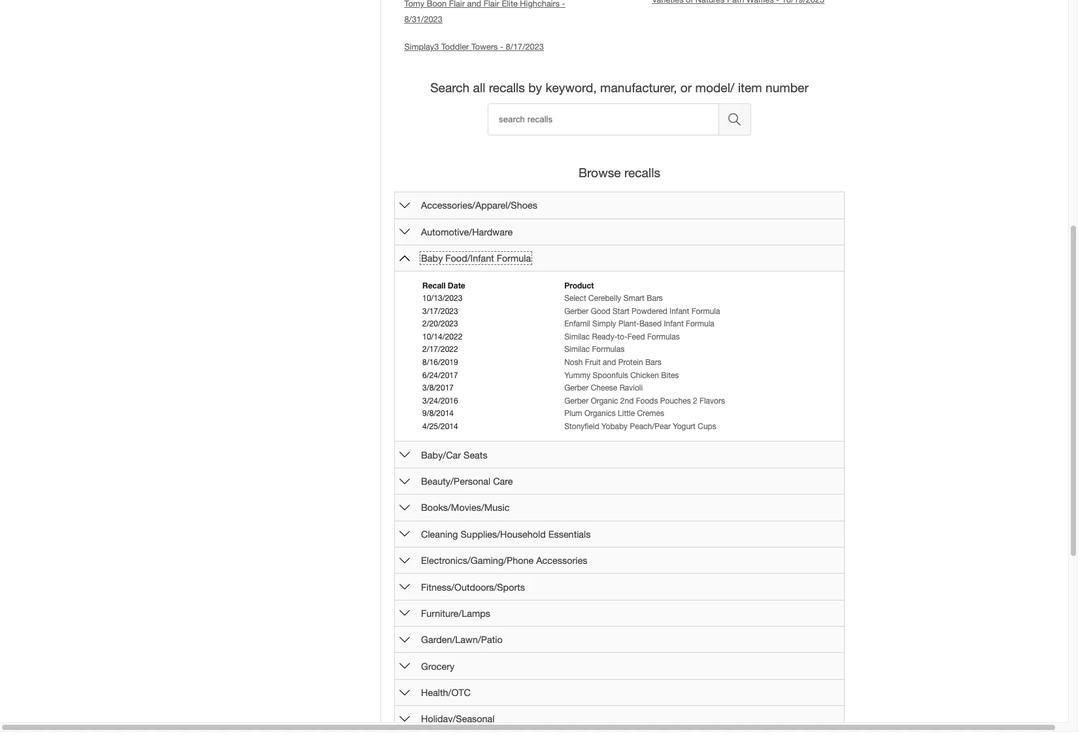 Task type: locate. For each thing, give the bounding box(es) containing it.
circle arrow e image left baby/car
[[400, 450, 410, 460]]

5 circle arrow e image from the top
[[400, 582, 410, 592]]

baby food/infant formula link
[[421, 253, 531, 264]]

similac up nosh
[[565, 345, 590, 354]]

peach/pear
[[630, 422, 671, 431]]

beauty/personal
[[421, 476, 491, 487]]

circle arrow e image for accessories/apparel/shoes
[[400, 200, 410, 211]]

2 vertical spatial gerber
[[565, 396, 589, 405]]

grocery link
[[421, 661, 455, 672]]

5 circle arrow e image from the top
[[400, 635, 410, 645]]

circle arrow e image left cleaning on the bottom
[[400, 529, 410, 539]]

6 circle arrow e image from the top
[[400, 661, 410, 671]]

recalls right all
[[489, 81, 525, 95]]

row containing 8/16/2019
[[421, 357, 827, 369]]

select cerebelly smart bars
[[565, 294, 663, 303]]

row containing 2/17/2022
[[421, 344, 827, 357]]

infant right based
[[664, 319, 684, 329]]

row containing 10/13/2023
[[421, 292, 827, 305]]

0 horizontal spatial -
[[501, 42, 504, 52]]

2
[[694, 396, 698, 405]]

formula for gerber good start powdered infant formula
[[692, 307, 721, 316]]

0 vertical spatial infant
[[670, 307, 690, 316]]

circle arrow e image
[[400, 227, 410, 237], [400, 476, 410, 486], [400, 502, 410, 513], [400, 555, 410, 566], [400, 582, 410, 592], [400, 661, 410, 671]]

row up 'little'
[[421, 395, 827, 408]]

bars up chicken
[[646, 358, 662, 367]]

- inside tomy boon flair and flair elite highchairs - 8/31/2023
[[563, 0, 566, 9]]

keyword,
[[546, 81, 597, 95]]

1 vertical spatial and
[[603, 358, 617, 367]]

care
[[493, 476, 513, 487]]

gerber up enfamil
[[565, 307, 589, 316]]

fitness/outdoors/sports
[[421, 581, 525, 592]]

health/otc link
[[421, 687, 471, 698]]

11 row from the top
[[421, 421, 827, 433]]

formula
[[497, 253, 531, 264], [692, 307, 721, 316], [686, 319, 715, 329]]

beauty/personal care
[[421, 476, 513, 487]]

select cerebelly smart bars link
[[565, 294, 663, 303]]

recall date
[[423, 281, 466, 291]]

yummy spoonfuls chicken bites link
[[565, 371, 679, 380]]

plum organics little cremes link
[[565, 409, 665, 418]]

circle arrow e image for garden/lawn/patio
[[400, 635, 410, 645]]

0 horizontal spatial flair
[[449, 0, 465, 9]]

2 vertical spatial formula
[[686, 319, 715, 329]]

row down to-
[[421, 344, 827, 357]]

gerber organic 2nd foods pouches 2 flavors link
[[565, 396, 726, 405]]

similac ready-to-feed formulas
[[565, 332, 680, 341]]

formula for enfamil simply plant-based infant formula
[[686, 319, 715, 329]]

5 row from the top
[[421, 344, 827, 357]]

formula right food/infant
[[497, 253, 531, 264]]

formula right the powdered
[[692, 307, 721, 316]]

beauty/personal care link
[[421, 476, 513, 487]]

chicken
[[631, 371, 659, 380]]

1 circle arrow e image from the top
[[400, 200, 410, 211]]

row up yummy spoonfuls chicken bites
[[421, 357, 827, 369]]

row up "plant-"
[[421, 305, 827, 318]]

2/20/2023
[[423, 319, 458, 329]]

0 horizontal spatial and
[[467, 0, 482, 9]]

0 vertical spatial formula
[[497, 253, 531, 264]]

grocery
[[421, 661, 455, 672]]

1 horizontal spatial and
[[603, 358, 617, 367]]

foods
[[636, 396, 659, 405]]

circle arrow e image left health/otc link on the bottom left of page
[[400, 687, 410, 698]]

6 circle arrow e image from the top
[[400, 687, 410, 698]]

number
[[766, 81, 809, 95]]

health/otc
[[421, 687, 471, 698]]

simply
[[593, 319, 617, 329]]

1 vertical spatial similac
[[565, 345, 590, 354]]

gerber for gerber organic 2nd foods pouches 2 flavors
[[565, 396, 589, 405]]

1 vertical spatial infant
[[664, 319, 684, 329]]

ready-
[[592, 332, 618, 341]]

0 vertical spatial similac
[[565, 332, 590, 341]]

flair right boon
[[449, 0, 465, 9]]

organic
[[591, 396, 619, 405]]

similac formulas link
[[565, 345, 625, 354]]

garden/lawn/patio link
[[421, 634, 503, 645]]

recalls
[[489, 81, 525, 95], [625, 165, 661, 180]]

recalls right browse
[[625, 165, 661, 180]]

simplay3
[[405, 42, 439, 52]]

formula right based
[[686, 319, 715, 329]]

0 vertical spatial gerber
[[565, 307, 589, 316]]

circle arrow e image for beauty/personal care
[[400, 476, 410, 486]]

2/17/2022
[[423, 345, 458, 354]]

browse
[[579, 165, 621, 180]]

row up 2nd
[[421, 382, 827, 395]]

and up spoonfuls
[[603, 358, 617, 367]]

None image field
[[720, 103, 752, 135]]

row up to-
[[421, 318, 827, 331]]

circle arrow e image up circle arrow s icon
[[400, 200, 410, 211]]

1 circle arrow e image from the top
[[400, 227, 410, 237]]

circle arrow e image left holiday/seasonal
[[400, 714, 410, 724]]

cleaning supplies/household essentials
[[421, 529, 591, 540]]

row containing 6/24/2017
[[421, 369, 827, 382]]

elite
[[502, 0, 518, 9]]

holiday/seasonal link
[[421, 713, 495, 725]]

1 horizontal spatial formulas
[[648, 332, 680, 341]]

0 vertical spatial -
[[563, 0, 566, 9]]

3 row from the top
[[421, 318, 827, 331]]

2 row from the top
[[421, 305, 827, 318]]

feed
[[628, 332, 646, 341]]

row down 'little'
[[421, 421, 827, 433]]

boon
[[427, 0, 447, 9]]

4 circle arrow e image from the top
[[400, 608, 410, 619]]

3 circle arrow e image from the top
[[400, 502, 410, 513]]

electronics/gaming/phone
[[421, 555, 534, 566]]

gerber
[[565, 307, 589, 316], [565, 383, 589, 393], [565, 396, 589, 405]]

date
[[448, 281, 466, 291]]

1 horizontal spatial recalls
[[625, 165, 661, 180]]

3 circle arrow e image from the top
[[400, 529, 410, 539]]

gerber good start powdered infant formula link
[[565, 307, 721, 316]]

7 row from the top
[[421, 369, 827, 382]]

8/17/2023
[[506, 42, 544, 52]]

simplay3 toddler towers - 8/17/2023 link
[[405, 42, 544, 52]]

toddler
[[442, 42, 469, 52]]

row containing 9/8/2014
[[421, 408, 827, 421]]

circle arrow e image for furniture/lamps
[[400, 608, 410, 619]]

2 gerber from the top
[[565, 383, 589, 393]]

2 circle arrow e image from the top
[[400, 476, 410, 486]]

row down 2nd
[[421, 408, 827, 421]]

formulas down ready-
[[592, 345, 625, 354]]

3/8/2017
[[423, 383, 454, 393]]

0 vertical spatial bars
[[647, 294, 663, 303]]

1 flair from the left
[[449, 0, 465, 9]]

2 flair from the left
[[484, 0, 500, 9]]

infant right the powdered
[[670, 307, 690, 316]]

1 vertical spatial -
[[501, 42, 504, 52]]

0 horizontal spatial recalls
[[489, 81, 525, 95]]

0 horizontal spatial formulas
[[592, 345, 625, 354]]

electronics/gaming/phone accessories
[[421, 555, 588, 566]]

similac formulas
[[565, 345, 625, 354]]

row up 'ravioli' on the bottom right of page
[[421, 369, 827, 382]]

6 row from the top
[[421, 357, 827, 369]]

baby/car seats
[[421, 449, 488, 460]]

4 circle arrow e image from the top
[[400, 555, 410, 566]]

1 vertical spatial gerber
[[565, 383, 589, 393]]

cleaning supplies/household essentials link
[[421, 529, 591, 540]]

circle arrow e image
[[400, 200, 410, 211], [400, 450, 410, 460], [400, 529, 410, 539], [400, 608, 410, 619], [400, 635, 410, 645], [400, 687, 410, 698], [400, 714, 410, 724]]

bars
[[647, 294, 663, 303], [646, 358, 662, 367]]

row down "plant-"
[[421, 331, 827, 344]]

3/17/2023
[[423, 307, 458, 316]]

1 horizontal spatial flair
[[484, 0, 500, 9]]

9 row from the top
[[421, 395, 827, 408]]

2 similac from the top
[[565, 345, 590, 354]]

10/13/2023
[[423, 294, 463, 303]]

1 vertical spatial formula
[[692, 307, 721, 316]]

1 similac from the top
[[565, 332, 590, 341]]

or
[[681, 81, 692, 95]]

stonyfield yobaby peach/pear yogurt cups
[[565, 422, 717, 431]]

row containing 2/20/2023
[[421, 318, 827, 331]]

7 circle arrow e image from the top
[[400, 714, 410, 724]]

1 vertical spatial recalls
[[625, 165, 661, 180]]

8 row from the top
[[421, 382, 827, 395]]

and inside row
[[603, 358, 617, 367]]

little
[[618, 409, 635, 418]]

row containing 3/24/2016
[[421, 395, 827, 408]]

2 circle arrow e image from the top
[[400, 450, 410, 460]]

nosh
[[565, 358, 583, 367]]

row
[[421, 292, 827, 305], [421, 305, 827, 318], [421, 318, 827, 331], [421, 331, 827, 344], [421, 344, 827, 357], [421, 357, 827, 369], [421, 369, 827, 382], [421, 382, 827, 395], [421, 395, 827, 408], [421, 408, 827, 421], [421, 421, 827, 433]]

similac
[[565, 332, 590, 341], [565, 345, 590, 354]]

bars up the powdered
[[647, 294, 663, 303]]

3 gerber from the top
[[565, 396, 589, 405]]

1 row from the top
[[421, 292, 827, 305]]

1 gerber from the top
[[565, 307, 589, 316]]

0 vertical spatial and
[[467, 0, 482, 9]]

- right towers
[[501, 42, 504, 52]]

- right highchairs
[[563, 0, 566, 9]]

10 row from the top
[[421, 408, 827, 421]]

select
[[565, 294, 587, 303]]

stonyfield
[[565, 422, 600, 431]]

and left elite
[[467, 0, 482, 9]]

row containing 3/17/2023
[[421, 305, 827, 318]]

gerber up plum on the bottom of page
[[565, 396, 589, 405]]

pouches
[[661, 396, 691, 405]]

circle arrow e image left furniture/lamps link
[[400, 608, 410, 619]]

formulas down based
[[648, 332, 680, 341]]

1 vertical spatial formulas
[[592, 345, 625, 354]]

1 horizontal spatial -
[[563, 0, 566, 9]]

gerber cheese ravioli link
[[565, 383, 643, 393]]

circle arrow s image
[[400, 253, 410, 263]]

spoonfuls
[[593, 371, 629, 380]]

similac down enfamil
[[565, 332, 590, 341]]

circle arrow e image left garden/lawn/patio "link"
[[400, 635, 410, 645]]

0 vertical spatial recalls
[[489, 81, 525, 95]]

flair left elite
[[484, 0, 500, 9]]

circle arrow e image for automotive/hardware
[[400, 227, 410, 237]]

gerber down yummy
[[565, 383, 589, 393]]

row up the start
[[421, 292, 827, 305]]

4 row from the top
[[421, 331, 827, 344]]

circle arrow e image for books/movies/music
[[400, 502, 410, 513]]

circle arrow e image for health/otc
[[400, 687, 410, 698]]



Task type: vqa. For each thing, say whether or not it's contained in the screenshot.
the bottommost Shopping
no



Task type: describe. For each thing, give the bounding box(es) containing it.
automotive/hardware
[[421, 226, 513, 237]]

item
[[738, 81, 763, 95]]

enfamil simply plant-based infant formula
[[565, 319, 715, 329]]

cheese
[[591, 383, 618, 393]]

circle arrow e image for cleaning supplies/household essentials
[[400, 529, 410, 539]]

row containing 3/8/2017
[[421, 382, 827, 395]]

by
[[529, 81, 543, 95]]

furniture/lamps
[[421, 608, 491, 619]]

similac for similac formulas
[[565, 345, 590, 354]]

9/8/2014
[[423, 409, 454, 418]]

recall
[[423, 281, 446, 291]]

electronics/gaming/phone accessories link
[[421, 555, 588, 566]]

circle arrow e image for grocery
[[400, 661, 410, 671]]

8/16/2019
[[423, 358, 458, 367]]

fruit
[[585, 358, 601, 367]]

search all recalls by keyword, manufacturer, or model/ item number
[[431, 81, 809, 95]]

enfamil
[[565, 319, 591, 329]]

4/25/2014
[[423, 422, 458, 431]]

tomy
[[405, 0, 425, 9]]

plant-
[[619, 319, 640, 329]]

fitness/outdoors/sports link
[[421, 581, 525, 592]]

nosh fruit and protein bars link
[[565, 358, 662, 367]]

circle arrow e image for fitness/outdoors/sports
[[400, 582, 410, 592]]

row containing 10/14/2022
[[421, 331, 827, 344]]

gerber for gerber cheese ravioli
[[565, 383, 589, 393]]

tomy boon flair and flair elite highchairs - 8/31/2023
[[405, 0, 566, 24]]

infant for powdered
[[670, 307, 690, 316]]

infant for based
[[664, 319, 684, 329]]

search recalls text field
[[488, 103, 720, 135]]

baby food/infant formula
[[421, 253, 531, 264]]

essentials
[[549, 529, 591, 540]]

to-
[[618, 332, 628, 341]]

yogurt
[[673, 422, 696, 431]]

bites
[[662, 371, 679, 380]]

all
[[473, 81, 486, 95]]

circle arrow e image for holiday/seasonal
[[400, 714, 410, 724]]

tomy boon flair and flair elite highchairs - 8/31/2023 link
[[405, 0, 566, 24]]

protein
[[619, 358, 644, 367]]

food/infant
[[446, 253, 494, 264]]

holiday/seasonal
[[421, 713, 495, 725]]

towers
[[472, 42, 498, 52]]

8/31/2023
[[405, 14, 443, 24]]

yummy
[[565, 371, 591, 380]]

baby/car seats link
[[421, 449, 488, 460]]

circle arrow e image for electronics/gaming/phone accessories
[[400, 555, 410, 566]]

similac ready-to-feed formulas link
[[565, 332, 680, 341]]

0 vertical spatial formulas
[[648, 332, 680, 341]]

supplies/household
[[461, 529, 546, 540]]

automotive/hardware link
[[421, 226, 513, 237]]

furniture/lamps link
[[421, 608, 491, 619]]

accessories/apparel/shoes
[[421, 200, 538, 211]]

gerber cheese ravioli
[[565, 383, 643, 393]]

row containing 4/25/2014
[[421, 421, 827, 433]]

plum organics little cremes
[[565, 409, 665, 418]]

similac for similac ready-to-feed formulas
[[565, 332, 590, 341]]

gerber good start powdered infant formula
[[565, 307, 721, 316]]

gerber for gerber good start powdered infant formula
[[565, 307, 589, 316]]

10/14/2022
[[423, 332, 463, 341]]

flavors
[[700, 396, 726, 405]]

accessories/apparel/shoes link
[[421, 200, 538, 211]]

yummy spoonfuls chicken bites
[[565, 371, 679, 380]]

based
[[640, 319, 662, 329]]

2nd
[[621, 396, 634, 405]]

stonyfield yobaby peach/pear yogurt cups link
[[565, 422, 717, 431]]

search
[[431, 81, 470, 95]]

plum
[[565, 409, 583, 418]]

cerebelly
[[589, 294, 622, 303]]

browse recalls
[[579, 165, 661, 180]]

cremes
[[638, 409, 665, 418]]

smart
[[624, 294, 645, 303]]

start
[[613, 307, 630, 316]]

enfamil simply plant-based infant formula link
[[565, 319, 715, 329]]

books/movies/music link
[[421, 502, 510, 513]]

and inside tomy boon flair and flair elite highchairs - 8/31/2023
[[467, 0, 482, 9]]

yobaby
[[602, 422, 628, 431]]

garden/lawn/patio
[[421, 634, 503, 645]]

simplay3 toddler towers - 8/17/2023
[[405, 42, 544, 52]]

seats
[[464, 449, 488, 460]]

1 vertical spatial bars
[[646, 358, 662, 367]]

6/24/2017
[[423, 371, 458, 380]]

highchairs
[[520, 0, 560, 9]]

circle arrow e image for baby/car seats
[[400, 450, 410, 460]]

organics
[[585, 409, 616, 418]]

baby
[[421, 253, 443, 264]]



